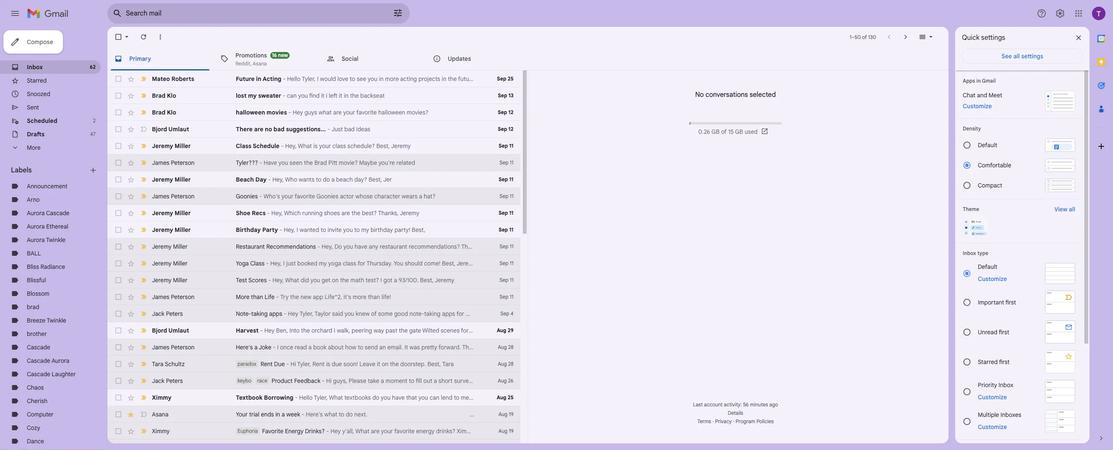 Task type: describe. For each thing, give the bounding box(es) containing it.
in right ends
[[276, 411, 280, 419]]

to up y'all, at the bottom left of the page
[[339, 411, 344, 419]]

- right acting on the left
[[283, 75, 286, 83]]

view all button
[[1050, 205, 1081, 215]]

dance link
[[27, 438, 44, 446]]

1 horizontal spatial thank
[[574, 394, 590, 402]]

- right movies
[[289, 109, 291, 116]]

2 19 from the top
[[509, 428, 514, 435]]

starred first
[[978, 358, 1010, 366]]

inbox for inbox type
[[963, 250, 977, 257]]

brother link
[[27, 330, 47, 338]]

schedule?
[[348, 142, 375, 150]]

- left the who's
[[259, 193, 262, 200]]

31 ‌ from the left
[[414, 411, 414, 419]]

63 ‌ from the left
[[462, 411, 462, 419]]

hey, for party
[[284, 226, 295, 234]]

radiance
[[41, 263, 65, 271]]

1 vertical spatial asana
[[152, 411, 169, 419]]

aug 28 for james peterson
[[498, 344, 514, 351]]

1 gb from the left
[[712, 128, 720, 136]]

51 ‌ from the left
[[444, 411, 444, 419]]

tyler, for hey
[[300, 310, 314, 318]]

1 horizontal spatial love
[[552, 310, 562, 318]]

miller for shoe
[[175, 210, 191, 217]]

drafts link
[[27, 131, 45, 138]]

55 ‌ from the left
[[450, 411, 450, 419]]

quick settings element
[[963, 34, 1006, 49]]

11 for class schedule - hey, what is your class schedule? best, jeremy
[[509, 143, 514, 149]]

you right that
[[419, 394, 428, 402]]

see
[[1002, 52, 1013, 60]]

45 ‌ from the left
[[435, 411, 435, 419]]

cascade up ethereal
[[46, 210, 69, 217]]

25 ‌ from the left
[[405, 411, 405, 419]]

68 ‌ from the left
[[470, 411, 470, 419]]

11 for tyler??? - have you seen the brad pitt movie? maybe you're related
[[510, 160, 514, 166]]

backseat
[[361, 92, 385, 100]]

yoga class - hey, i just booked my yoga class for thursday. you should come! best, jeremy
[[236, 260, 476, 268]]

4 ‌ from the left
[[374, 411, 374, 419]]

to right how
[[358, 344, 363, 351]]

toggle split pane mode image
[[919, 33, 927, 41]]

hat?
[[424, 193, 436, 200]]

are!
[[612, 310, 622, 318]]

semester?
[[491, 394, 519, 402]]

find
[[309, 92, 320, 100]]

22 row from the top
[[108, 423, 521, 440]]

i'd
[[544, 310, 550, 318]]

0 horizontal spatial love
[[338, 75, 348, 83]]

66 ‌ from the left
[[467, 411, 467, 419]]

miller for yoga
[[173, 260, 188, 268]]

0 horizontal spatial thank
[[462, 344, 479, 351]]

bjord umlaut for harvest
[[152, 327, 189, 335]]

test scores - hey, what did you get on the math test? i got a 93/100. best, jeremy
[[236, 277, 455, 284]]

2 vertical spatial hey
[[331, 428, 341, 435]]

math
[[351, 277, 364, 284]]

computer link
[[27, 411, 54, 419]]

tyler, for hello
[[302, 75, 316, 83]]

refresh image
[[139, 33, 148, 41]]

shoe
[[236, 210, 250, 217]]

aug inside your trial ends in a week - here's what to do next. ‌ ‌ ‌ ‌ ‌ ‌ ‌ ‌ ‌ ‌ ‌ ‌ ‌ ‌ ‌ ‌ ‌ ‌ ‌ ‌ ‌ ‌ ‌ ‌ ‌ ‌ ‌ ‌ ‌ ‌ ‌ ‌ ‌ ‌ ‌ ‌ ‌ ‌ ‌ ‌ ‌ ‌ ‌ ‌ ‌ ‌ ‌ ‌ ‌ ‌ ‌ ‌ ‌ ‌ ‌ ‌ ‌ ‌ ‌ ‌ ‌ ‌ ‌ ‌ ‌ ‌ ‌ ‌ ‌ ‌ ‌ ‌ ‌ ‌ ‌ ‌ ‌ ‌ ‌ ‌ ‌ ‌ ‌ ‌ ‌ ‌ ‌ aug 19
[[499, 412, 508, 418]]

james peterson for here's a joke
[[152, 344, 195, 351]]

tab list containing promotions
[[108, 47, 949, 71]]

umlaut for there
[[169, 126, 189, 133]]

0 vertical spatial hey
[[293, 109, 303, 116]]

53 ‌ from the left
[[447, 411, 447, 419]]

2 gb from the left
[[735, 128, 744, 136]]

40 ‌ from the left
[[428, 411, 428, 419]]

dance
[[27, 438, 44, 446]]

- down product feedback -
[[295, 394, 298, 402]]

pretty
[[422, 344, 437, 351]]

1 ‌ from the left
[[369, 411, 369, 419]]

12 for halloween movies - hey guys what are your favorite halloween movies?
[[509, 109, 514, 115]]

sep 4
[[501, 311, 514, 317]]

the right future
[[560, 75, 569, 83]]

- right recs
[[267, 210, 270, 217]]

aug 26
[[498, 378, 514, 384]]

multiple inboxes
[[978, 411, 1022, 419]]

39 ‌ from the left
[[426, 411, 426, 419]]

program policies link
[[736, 419, 774, 425]]

4 row from the top
[[108, 121, 521, 138]]

twinkle for aurora twinkle
[[46, 236, 65, 244]]

let
[[540, 394, 546, 402]]

79 ‌ from the left
[[486, 411, 486, 419]]

customize button for multiple inboxes
[[973, 422, 1013, 432]]

your
[[236, 411, 248, 419]]

best, right party!
[[412, 226, 426, 234]]

james peterson for tyler???
[[152, 159, 195, 167]]

y'all,
[[342, 428, 354, 435]]

bliss radiance link
[[27, 263, 65, 271]]

17 ‌ from the left
[[393, 411, 393, 419]]

all for view
[[1070, 206, 1076, 213]]

display density element
[[963, 126, 1076, 132]]

47 ‌ from the left
[[438, 411, 438, 419]]

19 ‌ from the left
[[396, 411, 396, 419]]

ball
[[27, 250, 41, 257]]

- up energy
[[302, 411, 305, 419]]

be
[[500, 344, 507, 351]]

1 horizontal spatial here's
[[306, 411, 323, 419]]

row containing mateo roberts
[[108, 71, 635, 87]]

have
[[264, 159, 277, 167]]

movies?
[[407, 109, 429, 116]]

86 ‌ from the left
[[497, 411, 497, 419]]

- right sweater in the top of the page
[[283, 92, 286, 100]]

you right invite
[[343, 226, 353, 234]]

tyler???
[[236, 159, 258, 167]]

32 ‌ from the left
[[416, 411, 416, 419]]

1 tara from the left
[[152, 361, 164, 368]]

- left have
[[260, 159, 262, 167]]

1 vertical spatial new
[[301, 294, 312, 301]]

43 ‌ from the left
[[432, 411, 432, 419]]

what right y'all, at the bottom left of the page
[[356, 428, 370, 435]]

blissful
[[27, 277, 46, 284]]

and inside chat and meet customize
[[978, 92, 988, 99]]

app
[[313, 294, 323, 301]]

70 ‌ from the left
[[473, 411, 473, 419]]

29
[[508, 328, 514, 334]]

a right ends
[[282, 411, 285, 419]]

to left hear
[[564, 310, 569, 318]]

sep for lost my sweater - can you find it i left it in the backseat
[[498, 92, 508, 99]]

1 vertical spatial can
[[430, 394, 440, 402]]

- right schedule
[[281, 142, 284, 150]]

invite
[[328, 226, 342, 234]]

0 vertical spatial can
[[287, 92, 297, 100]]

the left future!
[[448, 75, 457, 83]]

2 taking from the left
[[424, 310, 441, 318]]

sep for class schedule - hey, what is your class schedule? best, jeremy
[[499, 143, 508, 149]]

34 ‌ from the left
[[419, 411, 419, 419]]

1 vertical spatial you
[[394, 260, 403, 268]]

2 vertical spatial of
[[371, 310, 377, 318]]

- down wanted at the left of the page
[[318, 243, 320, 251]]

sep for more than life - try the new app life^2, it's more than life!
[[500, 294, 509, 300]]

49 ‌ from the left
[[441, 411, 441, 419]]

to right the lend
[[454, 394, 460, 402]]

2 horizontal spatial inbox
[[999, 382, 1014, 389]]

best, right field!
[[603, 75, 617, 83]]

you up your trial ends in a week - here's what to do next. ‌ ‌ ‌ ‌ ‌ ‌ ‌ ‌ ‌ ‌ ‌ ‌ ‌ ‌ ‌ ‌ ‌ ‌ ‌ ‌ ‌ ‌ ‌ ‌ ‌ ‌ ‌ ‌ ‌ ‌ ‌ ‌ ‌ ‌ ‌ ‌ ‌ ‌ ‌ ‌ ‌ ‌ ‌ ‌ ‌ ‌ ‌ ‌ ‌ ‌ ‌ ‌ ‌ ‌ ‌ ‌ ‌ ‌ ‌ ‌ ‌ ‌ ‌ ‌ ‌ ‌ ‌ ‌ ‌ ‌ ‌ ‌ ‌ ‌ ‌ ‌ ‌ ‌ ‌ ‌ ‌ ‌ ‌ ‌ ‌ ‌ ‌ aug 19
[[381, 394, 391, 402]]

peterson for goonies
[[171, 193, 195, 200]]

arno link
[[27, 196, 40, 204]]

you right said
[[345, 310, 354, 318]]

2 acting from the left
[[571, 75, 587, 83]]

9 row from the top
[[108, 205, 521, 222]]

- left try
[[276, 294, 279, 301]]

first for unread first
[[999, 329, 1010, 336]]

sep for future in acting - hello tyler, i would love to see you in more acting projects in the future! you absolutely have a future in the acting field! best, mateo
[[497, 76, 507, 82]]

18 ‌ from the left
[[395, 411, 395, 419]]

41 ‌ from the left
[[429, 411, 429, 419]]

27 ‌ from the left
[[408, 411, 408, 419]]

bliss radiance
[[27, 263, 65, 271]]

no conversations selected
[[696, 91, 776, 99]]

sep for there are no bad suggestions... - just bad ideas
[[498, 126, 507, 132]]

1 vertical spatial class
[[343, 260, 356, 268]]

12 for there are no bad suggestions... - just bad ideas
[[509, 126, 514, 132]]

in right "projects"
[[442, 75, 447, 83]]

social tab
[[320, 47, 426, 71]]

yoga
[[328, 260, 341, 268]]

16 row from the top
[[108, 323, 521, 339]]

93/100.
[[399, 277, 419, 284]]

wants
[[299, 176, 315, 184]]

brainstorming.
[[504, 310, 542, 318]]

density
[[963, 126, 982, 132]]

future!
[[458, 75, 476, 83]]

euphoria favorite energy drinks? - hey y'all, what are your favorite energy drinks? ximmy
[[238, 428, 475, 435]]

1 horizontal spatial week
[[529, 344, 543, 351]]

bjord umlaut for there
[[152, 126, 189, 133]]

29 ‌ from the left
[[411, 411, 411, 419]]

primary
[[129, 55, 151, 62]]

1 vertical spatial have
[[355, 243, 367, 251]]

ago
[[770, 402, 779, 408]]

shoes
[[324, 210, 340, 217]]

2 row from the top
[[108, 87, 521, 104]]

0 horizontal spatial favorite
[[295, 193, 315, 200]]

energy
[[416, 428, 435, 435]]

soon!
[[344, 361, 358, 368]]

46 ‌ from the left
[[437, 411, 437, 419]]

scores
[[249, 277, 267, 284]]

2 horizontal spatial have
[[517, 75, 530, 83]]

1 horizontal spatial on
[[382, 361, 389, 368]]

11 ‌ from the left
[[384, 411, 384, 419]]

more for more than life - try the new app life^2, it's more than life!
[[236, 294, 250, 301]]

absolutely
[[489, 75, 516, 83]]

peterson for tyler???
[[171, 159, 195, 167]]

a right got
[[394, 277, 397, 284]]

said
[[332, 310, 343, 318]]

sep for test scores - hey, what did you get on the math test? i got a 93/100. best, jeremy
[[500, 277, 509, 283]]

for for some
[[457, 310, 464, 318]]

recommendations
[[266, 243, 316, 251]]

47
[[90, 131, 96, 137]]

are left no
[[254, 126, 264, 133]]

best, up you're
[[377, 142, 390, 150]]

1 vertical spatial hey
[[288, 310, 298, 318]]

some
[[378, 310, 393, 318]]

the left math
[[340, 277, 349, 284]]

customize button for priority inbox
[[973, 392, 1013, 403]]

1 · from the left
[[713, 419, 714, 425]]

aug 28 for tara schultz
[[498, 361, 514, 367]]

0.26 gb of 15 gb used
[[699, 128, 758, 136]]

birthday party - hey, i wanted to invite you to my birthday party! best,
[[236, 226, 426, 234]]

labels heading
[[11, 166, 89, 175]]

0.26
[[699, 128, 711, 136]]

aurora for aurora ethereal
[[27, 223, 45, 231]]

gmail image
[[27, 5, 73, 22]]

a left 'joke'
[[254, 344, 258, 351]]

inbox type element
[[963, 250, 1076, 257]]

used
[[745, 128, 758, 136]]

should
[[405, 260, 423, 268]]

- down try
[[284, 310, 287, 318]]

77 ‌ from the left
[[483, 411, 483, 419]]

1 vertical spatial is
[[326, 361, 330, 368]]

of for gb
[[722, 128, 727, 136]]

0 horizontal spatial settings
[[982, 34, 1006, 42]]

whose
[[356, 193, 373, 200]]

2 vertical spatial my
[[319, 260, 327, 268]]

yoga
[[236, 260, 249, 268]]

sep 11 for goonies - who's your favorite goonies actor whose character wears a hat?
[[500, 193, 514, 199]]

ideas
[[356, 126, 371, 133]]

2 horizontal spatial it
[[377, 361, 380, 368]]

- right party
[[280, 226, 282, 234]]

38 ‌ from the left
[[425, 411, 425, 419]]

tyler, for hi
[[297, 361, 311, 368]]

6 row from the top
[[108, 155, 521, 171]]

cascade laughter
[[27, 371, 76, 378]]

twinkle for breeze twinkle
[[47, 317, 66, 325]]

48 ‌ from the left
[[440, 411, 440, 419]]

peters for aug 26
[[166, 378, 183, 385]]

25 for you
[[508, 76, 514, 82]]

jeremy miller for class schedule - hey, what is your class schedule? best, jeremy
[[152, 142, 191, 150]]

the left best?
[[352, 210, 361, 217]]

sep for halloween movies - hey guys what are your favorite halloween movies?
[[498, 109, 507, 115]]

12 row from the top
[[108, 255, 521, 272]]

social
[[342, 55, 359, 62]]

cascade for cascade laughter
[[27, 371, 50, 378]]

i for just
[[283, 260, 285, 268]]

2 horizontal spatial favorite
[[395, 428, 415, 435]]

11 for birthday party - hey, i wanted to invite you to my birthday party! best,
[[509, 227, 514, 233]]

labels navigation
[[0, 27, 108, 451]]

in right left
[[344, 92, 349, 100]]

are right shoes
[[342, 210, 350, 217]]

sep for beach day - hey, who wants to do a beach day? best, jer
[[499, 176, 508, 183]]

3 row from the top
[[108, 104, 521, 121]]

the left backseat
[[350, 92, 359, 100]]

peters for sep 4
[[166, 310, 183, 318]]

your trial ends in a week - here's what to do next. ‌ ‌ ‌ ‌ ‌ ‌ ‌ ‌ ‌ ‌ ‌ ‌ ‌ ‌ ‌ ‌ ‌ ‌ ‌ ‌ ‌ ‌ ‌ ‌ ‌ ‌ ‌ ‌ ‌ ‌ ‌ ‌ ‌ ‌ ‌ ‌ ‌ ‌ ‌ ‌ ‌ ‌ ‌ ‌ ‌ ‌ ‌ ‌ ‌ ‌ ‌ ‌ ‌ ‌ ‌ ‌ ‌ ‌ ‌ ‌ ‌ ‌ ‌ ‌ ‌ ‌ ‌ ‌ ‌ ‌ ‌ ‌ ‌ ‌ ‌ ‌ ‌ ‌ ‌ ‌ ‌ ‌ ‌ ‌ ‌ ‌ ‌ aug 19
[[236, 411, 514, 419]]

see all settings
[[1002, 52, 1044, 60]]

sep 11 for class schedule - hey, what is your class schedule? best, jeremy
[[499, 143, 514, 149]]

cherish
[[27, 398, 47, 405]]

in right future
[[554, 75, 559, 83]]

the right "seen"
[[304, 159, 313, 167]]

james for goonies - who's your favorite goonies actor whose character wears a hat?
[[152, 193, 170, 200]]

brad klo for lost
[[152, 92, 176, 100]]

you right 'do' at the bottom left
[[344, 243, 353, 251]]

you left "seen"
[[279, 159, 288, 167]]

30 ‌ from the left
[[413, 411, 413, 419]]

of for 50
[[863, 34, 867, 40]]

15 row from the top
[[108, 306, 657, 323]]

52 ‌ from the left
[[446, 411, 446, 419]]

customize for default
[[978, 275, 1008, 283]]

0 vertical spatial my
[[248, 92, 257, 100]]

product feedback -
[[272, 378, 326, 385]]

0 vertical spatial is
[[314, 142, 318, 150]]

to left see
[[350, 75, 355, 83]]

see all settings button
[[963, 49, 1083, 64]]

i left got
[[381, 277, 382, 284]]

thanks, for best?
[[378, 210, 399, 217]]

1 horizontal spatial it
[[339, 92, 343, 100]]

83 ‌ from the left
[[493, 411, 493, 419]]

hey, for recommendations
[[322, 243, 333, 251]]

what down suggestions...
[[298, 142, 312, 150]]

search mail image
[[110, 6, 125, 21]]

13 ‌ from the left
[[387, 411, 387, 419]]

0 vertical spatial what
[[319, 109, 332, 116]]

gmail
[[983, 78, 996, 84]]

sep 12 for there are no bad suggestions... - just bad ideas
[[498, 126, 514, 132]]

schedule
[[253, 142, 280, 150]]

36 ‌ from the left
[[422, 411, 422, 419]]

61 ‌ from the left
[[459, 411, 459, 419]]

brad for lost my sweater - can you find it i left it in the backseat
[[152, 92, 166, 100]]

aurora ethereal
[[27, 223, 68, 231]]

37 ‌ from the left
[[423, 411, 423, 419]]

book
[[313, 344, 327, 351]]

1 vertical spatial week
[[286, 411, 300, 419]]

tyler, down feedback
[[314, 394, 328, 402]]

to left invite
[[321, 226, 326, 234]]

aurora for aurora cascade
[[27, 210, 45, 217]]

the down the email.
[[390, 361, 399, 368]]

umlaut for harvest
[[169, 327, 189, 335]]

you right did
[[311, 277, 320, 284]]

2 horizontal spatial my
[[361, 226, 369, 234]]

leave
[[360, 361, 376, 368]]

0 vertical spatial hello
[[287, 75, 301, 83]]

customize inside chat and meet customize
[[963, 102, 992, 110]]

72 ‌ from the left
[[476, 411, 476, 419]]

restaurant
[[236, 243, 265, 251]]

- up scores
[[266, 260, 269, 268]]

sep 12 for halloween movies - hey guys what are your favorite halloween movies?
[[498, 109, 514, 115]]

0 vertical spatial you
[[477, 75, 487, 83]]

in right apps
[[977, 78, 981, 84]]

5 jeremy miller from the top
[[152, 243, 188, 251]]

2 vertical spatial what
[[325, 411, 338, 419]]

1 apps from the left
[[269, 310, 282, 318]]

apps in gmail
[[963, 78, 996, 84]]

1 horizontal spatial tab list
[[1090, 27, 1114, 420]]

new inside tab
[[278, 52, 288, 58]]

to right invite
[[354, 226, 360, 234]]

a right read
[[309, 344, 312, 351]]

23 row from the top
[[108, 440, 521, 451]]

- right 'joke'
[[273, 344, 276, 351]]

maybe
[[359, 159, 377, 167]]

peterson for more
[[171, 294, 195, 301]]

first for important first
[[1006, 299, 1017, 306]]

blossom link
[[27, 290, 49, 298]]

73 ‌ from the left
[[477, 411, 477, 419]]

Search mail text field
[[126, 9, 370, 18]]

try
[[280, 294, 289, 301]]

28 for james peterson
[[508, 344, 514, 351]]

best, right come!
[[442, 260, 456, 268]]

1 50 of 130
[[850, 34, 877, 40]]

0 vertical spatial more
[[385, 75, 399, 83]]

35 ‌ from the left
[[420, 411, 420, 419]]

class schedule - hey, what is your class schedule? best, jeremy
[[236, 142, 411, 150]]

in left acting on the left
[[256, 75, 261, 83]]

78 ‌ from the left
[[485, 411, 485, 419]]

0 vertical spatial class
[[333, 142, 346, 150]]

bliss
[[27, 263, 39, 271]]

due
[[274, 361, 285, 368]]

miller for birthday
[[175, 226, 191, 234]]

- right scores
[[268, 277, 271, 284]]

sep for shoe recs - hey, which running shoes are the best? thanks, jeremy
[[499, 210, 508, 216]]

60 ‌ from the left
[[458, 411, 458, 419]]

0 horizontal spatial it
[[321, 92, 325, 100]]

updates tab
[[426, 47, 532, 71]]

11 for more than life - try the new app life^2, it's more than life!
[[510, 294, 514, 300]]

get
[[322, 277, 331, 284]]

15 ‌ from the left
[[390, 411, 390, 419]]

no
[[696, 91, 704, 99]]

row containing asana
[[108, 407, 521, 423]]

12 ‌ from the left
[[386, 411, 386, 419]]

8 ‌ from the left
[[380, 411, 380, 419]]

textbooks
[[345, 394, 371, 402]]

sent link
[[27, 104, 39, 111]]

scheduled
[[27, 117, 57, 125]]

miller for class
[[175, 142, 191, 150]]

drinks?
[[305, 428, 325, 435]]

are down your trial ends in a week - here's what to do next. ‌ ‌ ‌ ‌ ‌ ‌ ‌ ‌ ‌ ‌ ‌ ‌ ‌ ‌ ‌ ‌ ‌ ‌ ‌ ‌ ‌ ‌ ‌ ‌ ‌ ‌ ‌ ‌ ‌ ‌ ‌ ‌ ‌ ‌ ‌ ‌ ‌ ‌ ‌ ‌ ‌ ‌ ‌ ‌ ‌ ‌ ‌ ‌ ‌ ‌ ‌ ‌ ‌ ‌ ‌ ‌ ‌ ‌ ‌ ‌ ‌ ‌ ‌ ‌ ‌ ‌ ‌ ‌ ‌ ‌ ‌ ‌ ‌ ‌ ‌ ‌ ‌ ‌ ‌ ‌ ‌ ‌ ‌ ‌ ‌ ‌ ‌ aug 19
[[371, 428, 380, 435]]



Task type: locate. For each thing, give the bounding box(es) containing it.
0 horizontal spatial me
[[461, 394, 469, 402]]

9 ‌ from the left
[[381, 411, 381, 419]]

19
[[509, 412, 514, 418], [509, 428, 514, 435]]

0 horizontal spatial acting
[[400, 75, 417, 83]]

brad link
[[27, 304, 39, 311]]

19 inside your trial ends in a week - here's what to do next. ‌ ‌ ‌ ‌ ‌ ‌ ‌ ‌ ‌ ‌ ‌ ‌ ‌ ‌ ‌ ‌ ‌ ‌ ‌ ‌ ‌ ‌ ‌ ‌ ‌ ‌ ‌ ‌ ‌ ‌ ‌ ‌ ‌ ‌ ‌ ‌ ‌ ‌ ‌ ‌ ‌ ‌ ‌ ‌ ‌ ‌ ‌ ‌ ‌ ‌ ‌ ‌ ‌ ‌ ‌ ‌ ‌ ‌ ‌ ‌ ‌ ‌ ‌ ‌ ‌ ‌ ‌ ‌ ‌ ‌ ‌ ‌ ‌ ‌ ‌ ‌ ‌ ‌ ‌ ‌ ‌ ‌ ‌ ‌ ‌ ‌ ‌ aug 19
[[509, 412, 514, 418]]

1 taking from the left
[[251, 310, 268, 318]]

2 horizontal spatial of
[[863, 34, 867, 40]]

feedback
[[294, 378, 321, 385]]

no conversations selected main content
[[108, 27, 949, 451]]

miller
[[175, 142, 191, 150], [175, 176, 191, 184], [175, 210, 191, 217], [175, 226, 191, 234], [173, 243, 188, 251], [173, 260, 188, 268], [173, 277, 188, 284]]

2 aug 28 from the top
[[498, 361, 514, 367]]

0 horizontal spatial you,
[[480, 344, 491, 351]]

0 vertical spatial umlaut
[[169, 126, 189, 133]]

primary tab
[[108, 47, 213, 71]]

is down suggestions...
[[314, 142, 318, 150]]

6 jeremy miller from the top
[[152, 260, 188, 268]]

0 vertical spatial bjord
[[152, 126, 167, 133]]

0 vertical spatial here's
[[236, 344, 253, 351]]

4 james peterson from the top
[[152, 344, 195, 351]]

3 james from the top
[[152, 294, 170, 301]]

than left life!
[[368, 294, 380, 301]]

3 james peterson from the top
[[152, 294, 195, 301]]

of left 15
[[722, 128, 727, 136]]

2 25 from the top
[[508, 395, 514, 401]]

1 horizontal spatial inbox
[[963, 250, 977, 257]]

thank right know.
[[574, 394, 590, 402]]

2 jeremy miller from the top
[[152, 176, 191, 184]]

test
[[236, 277, 247, 284]]

reddit,
[[236, 60, 252, 67]]

0 vertical spatial do
[[323, 176, 330, 184]]

2 horizontal spatial do
[[373, 394, 380, 402]]

james for tyler??? - have you seen the brad pitt movie? maybe you're related
[[152, 159, 170, 167]]

settings inside button
[[1022, 52, 1044, 60]]

- left hi
[[286, 361, 289, 368]]

i left would
[[317, 75, 319, 83]]

0 horizontal spatial gb
[[712, 128, 720, 136]]

hi
[[291, 361, 296, 368]]

klo for lost
[[167, 92, 176, 100]]

on right get
[[332, 277, 339, 284]]

what left textbooks on the left bottom of page
[[329, 394, 343, 402]]

2 bjord from the top
[[152, 327, 167, 335]]

2 vertical spatial inbox
[[999, 382, 1014, 389]]

more image
[[156, 33, 165, 41]]

64 ‌ from the left
[[464, 411, 464, 419]]

aurora twinkle
[[27, 236, 65, 244]]

0 horizontal spatial than
[[251, 294, 263, 301]]

13 row from the top
[[108, 272, 521, 289]]

starred inside labels navigation
[[27, 77, 47, 84]]

None search field
[[108, 3, 410, 24]]

just
[[332, 126, 343, 133]]

hey, for scores
[[273, 277, 284, 284]]

my left birthday
[[361, 226, 369, 234]]

jeremy
[[152, 142, 173, 150], [391, 142, 411, 150], [152, 176, 173, 184], [152, 210, 173, 217], [400, 210, 420, 217], [152, 226, 173, 234], [152, 243, 172, 251], [483, 243, 503, 251], [152, 260, 172, 268], [457, 260, 476, 268], [152, 277, 172, 284], [435, 277, 455, 284]]

cascade for cascade aurora
[[27, 357, 50, 365]]

0 vertical spatial 19
[[509, 412, 514, 418]]

54 ‌ from the left
[[449, 411, 449, 419]]

1 mateo from the left
[[152, 75, 170, 83]]

minutes
[[750, 402, 769, 408]]

i left just
[[283, 260, 285, 268]]

1 horizontal spatial is
[[326, 361, 330, 368]]

meetings
[[466, 310, 490, 318]]

14 row from the top
[[108, 289, 521, 306]]

1 vertical spatial 19
[[509, 428, 514, 435]]

1 horizontal spatial gb
[[735, 128, 744, 136]]

cherish link
[[27, 398, 47, 405]]

11 for shoe recs - hey, which running shoes are the best? thanks, jeremy
[[509, 210, 514, 216]]

0 horizontal spatial here's
[[236, 344, 253, 351]]

more inside no conversations selected main content
[[236, 294, 250, 301]]

halloween up there
[[236, 109, 265, 116]]

halloween movies - hey guys what are your favorite halloween movies?
[[236, 109, 429, 116]]

1 vertical spatial default
[[978, 263, 998, 271]]

quick
[[963, 34, 980, 42]]

i for wanted
[[297, 226, 298, 234]]

cascade laughter link
[[27, 371, 76, 378]]

tyler, left taylor
[[300, 310, 314, 318]]

aurora up ball
[[27, 236, 45, 244]]

0 horizontal spatial for
[[358, 260, 365, 268]]

0 vertical spatial new
[[278, 52, 288, 58]]

party!
[[395, 226, 410, 234]]

0 vertical spatial first
[[1006, 299, 1017, 306]]

69 ‌ from the left
[[471, 411, 471, 419]]

older image
[[902, 33, 910, 41]]

hey, left just
[[270, 260, 282, 268]]

customize down the multiple
[[978, 424, 1008, 431]]

1 horizontal spatial ·
[[733, 419, 735, 425]]

acting left "projects"
[[400, 75, 417, 83]]

thanks, down character
[[378, 210, 399, 217]]

20 row from the top
[[108, 390, 622, 407]]

brad
[[27, 304, 39, 311]]

all inside no conversations selected main content
[[522, 344, 528, 351]]

first right important at the bottom of page
[[1006, 299, 1017, 306]]

once
[[280, 344, 293, 351]]

birthday
[[236, 226, 261, 234]]

0 vertical spatial on
[[332, 277, 339, 284]]

2 jack peters from the top
[[152, 378, 183, 385]]

what left they
[[584, 310, 598, 318]]

1 vertical spatial more
[[353, 294, 367, 301]]

56 ‌ from the left
[[452, 411, 452, 419]]

1 19 from the top
[[509, 412, 514, 418]]

pitt
[[329, 159, 337, 167]]

- right drinks?
[[326, 428, 329, 435]]

2 peters from the top
[[166, 378, 183, 385]]

2 apps from the left
[[442, 310, 455, 318]]

0 horizontal spatial halloween
[[236, 109, 265, 116]]

hello down feedback
[[299, 394, 313, 402]]

2 horizontal spatial for
[[471, 394, 478, 402]]

sep 11 for birthday party - hey, i wanted to invite you to my birthday party! best,
[[499, 227, 514, 233]]

33 ‌ from the left
[[417, 411, 417, 419]]

than left life
[[251, 294, 263, 301]]

who's
[[264, 193, 280, 200]]

- right feedback
[[322, 378, 325, 385]]

1 horizontal spatial have
[[392, 394, 405, 402]]

1 horizontal spatial you,
[[592, 394, 603, 402]]

2 goonies from the left
[[317, 193, 339, 200]]

2 vertical spatial first
[[1000, 358, 1010, 366]]

the
[[448, 75, 457, 83], [560, 75, 569, 83], [350, 92, 359, 100], [304, 159, 313, 167], [352, 210, 361, 217], [340, 277, 349, 284], [290, 294, 299, 301], [390, 361, 399, 368]]

aug 28 down be
[[498, 361, 514, 367]]

0 vertical spatial thank
[[462, 344, 479, 351]]

row
[[108, 71, 635, 87], [108, 87, 521, 104], [108, 104, 521, 121], [108, 121, 521, 138], [108, 138, 521, 155], [108, 155, 521, 171], [108, 171, 521, 188], [108, 188, 521, 205], [108, 205, 521, 222], [108, 222, 521, 239], [108, 239, 521, 255], [108, 255, 521, 272], [108, 272, 521, 289], [108, 289, 521, 306], [108, 306, 657, 323], [108, 323, 521, 339], [108, 339, 543, 356], [108, 356, 521, 373], [108, 373, 521, 390], [108, 390, 622, 407], [108, 407, 521, 423], [108, 423, 521, 440], [108, 440, 521, 451]]

2 sep 12 from the top
[[498, 126, 514, 132]]

in up backseat
[[379, 75, 384, 83]]

1 james peterson from the top
[[152, 159, 195, 167]]

2 bjord umlaut from the top
[[152, 327, 189, 335]]

1 me from the left
[[461, 394, 469, 402]]

2 peterson from the top
[[171, 193, 195, 200]]

me right let
[[548, 394, 556, 402]]

23 ‌ from the left
[[402, 411, 402, 419]]

jack peters for sep
[[152, 310, 183, 318]]

1 vertical spatial aug 28
[[498, 361, 514, 367]]

1 horizontal spatial thanks,
[[462, 243, 482, 251]]

1 horizontal spatial of
[[722, 128, 727, 136]]

laughter
[[52, 371, 76, 378]]

peterson
[[171, 159, 195, 167], [171, 193, 195, 200], [171, 294, 195, 301], [171, 344, 195, 351]]

i'll
[[493, 344, 498, 351]]

row containing tara schultz
[[108, 356, 521, 373]]

0 horizontal spatial more
[[353, 294, 367, 301]]

1 vertical spatial more
[[236, 294, 250, 301]]

1 25 from the top
[[508, 76, 514, 82]]

a left future
[[532, 75, 535, 83]]

customize
[[963, 102, 992, 110], [978, 275, 1008, 283], [978, 394, 1008, 401], [978, 424, 1008, 431]]

you right see
[[368, 75, 378, 83]]

· right terms link
[[713, 419, 714, 425]]

me right the lend
[[461, 394, 469, 402]]

2 vertical spatial do
[[346, 411, 353, 419]]

5 row from the top
[[108, 138, 521, 155]]

0 vertical spatial all
[[1014, 52, 1020, 60]]

my right lost
[[248, 92, 257, 100]]

0 vertical spatial sep 12
[[498, 109, 514, 115]]

that
[[406, 394, 417, 402]]

11 row from the top
[[108, 239, 521, 255]]

i
[[326, 92, 328, 100]]

1 vertical spatial klo
[[167, 109, 176, 116]]

1 horizontal spatial can
[[430, 394, 440, 402]]

sep 13
[[498, 92, 514, 99]]

2 vertical spatial have
[[392, 394, 405, 402]]

life
[[265, 294, 275, 301]]

inbox inside labels navigation
[[27, 63, 43, 71]]

1 vertical spatial what
[[584, 310, 598, 318]]

0 horizontal spatial week
[[286, 411, 300, 419]]

4 peterson from the top
[[171, 344, 195, 351]]

sep for tyler??? - have you seen the brad pitt movie? maybe you're related
[[500, 160, 509, 166]]

lost
[[236, 92, 247, 100]]

1 peterson from the top
[[171, 159, 195, 167]]

for for you
[[471, 394, 478, 402]]

0 vertical spatial aug 28
[[498, 344, 514, 351]]

sep inside restaurant recommendations - hey, do you have any restaurant recommendations? thanks, jeremy sep 11
[[500, 244, 509, 250]]

2 · from the left
[[733, 419, 735, 425]]

sep for birthday party - hey, i wanted to invite you to my birthday party! best,
[[499, 227, 508, 233]]

first up priority inbox at the bottom of page
[[1000, 358, 1010, 366]]

customize button for chat and meet
[[958, 101, 997, 111]]

13
[[509, 92, 514, 99]]

11 for goonies - who's your favorite goonies actor whose character wears a hat?
[[510, 193, 514, 199]]

82 ‌ from the left
[[491, 411, 491, 419]]

67 ‌ from the left
[[468, 411, 468, 419]]

14 ‌ from the left
[[389, 411, 389, 419]]

16
[[272, 52, 277, 58]]

2 klo from the top
[[167, 109, 176, 116]]

best, left jer
[[369, 176, 382, 184]]

do left next.
[[346, 411, 353, 419]]

0 vertical spatial thanks,
[[378, 210, 399, 217]]

0 vertical spatial klo
[[167, 92, 176, 100]]

1 vertical spatial brad klo
[[152, 109, 176, 116]]

sep 11 for more than life - try the new app life^2, it's more than life!
[[500, 294, 514, 300]]

asana
[[253, 60, 267, 67], [152, 411, 169, 419]]

25 for please
[[508, 395, 514, 401]]

best, down come!
[[420, 277, 434, 284]]

1 horizontal spatial halloween
[[378, 109, 405, 116]]

1 bjord umlaut from the top
[[152, 126, 189, 133]]

best, down pretty
[[428, 361, 441, 368]]

5 ‌ from the left
[[375, 411, 375, 419]]

0 vertical spatial bjord umlaut
[[152, 126, 189, 133]]

all for see
[[1014, 52, 1020, 60]]

got
[[384, 277, 393, 284]]

1 horizontal spatial mateo
[[618, 75, 635, 83]]

bjord for harvest -
[[152, 327, 167, 335]]

1 horizontal spatial rent
[[313, 361, 325, 368]]

settings image
[[1056, 8, 1066, 18]]

4 james from the top
[[152, 344, 170, 351]]

1 aug 28 from the top
[[498, 344, 514, 351]]

0 horizontal spatial tara
[[152, 361, 164, 368]]

hey, for day
[[273, 176, 284, 184]]

are up just
[[333, 109, 342, 116]]

2 mateo from the left
[[618, 75, 635, 83]]

1 vertical spatial favorite
[[295, 193, 315, 200]]

what left did
[[285, 277, 299, 284]]

gb right 0.26
[[712, 128, 720, 136]]

rent down book
[[313, 361, 325, 368]]

james for more than life - try the new app life^2, it's more than life!
[[152, 294, 170, 301]]

lend
[[441, 394, 453, 402]]

inbox left the type
[[963, 250, 977, 257]]

jeremy miller for shoe recs - hey, which running shoes are the best? thanks, jeremy
[[152, 210, 191, 217]]

2 vertical spatial brad
[[315, 159, 327, 167]]

movie?
[[339, 159, 358, 167]]

customize for priority inbox
[[978, 394, 1008, 401]]

28 for tara schultz
[[508, 361, 514, 367]]

compose button
[[3, 30, 63, 54]]

sep 11 for beach day - hey, who wants to do a beach day? best, jer
[[499, 176, 514, 183]]

- left just
[[328, 126, 330, 133]]

james for here's a joke - i once read a book about how to send an email. it was pretty forward. thank you, i'll be here all week
[[152, 344, 170, 351]]

1 vertical spatial thank
[[574, 394, 590, 402]]

your
[[343, 109, 355, 116], [319, 142, 331, 150], [282, 193, 294, 200], [381, 428, 393, 435]]

all inside button
[[1014, 52, 1020, 60]]

arno
[[27, 196, 40, 204]]

klo
[[167, 92, 176, 100], [167, 109, 176, 116]]

cascade up chaos link at the bottom of page
[[27, 371, 50, 378]]

mateo
[[152, 75, 170, 83], [618, 75, 635, 83]]

aug 28 down aug 29
[[498, 344, 514, 351]]

customize button
[[958, 101, 997, 111], [973, 274, 1013, 284], [973, 392, 1013, 403], [973, 422, 1013, 432]]

new right "16"
[[278, 52, 288, 58]]

2 vertical spatial favorite
[[395, 428, 415, 435]]

gb right 15
[[735, 128, 744, 136]]

come!
[[424, 260, 441, 268]]

0 vertical spatial favorite
[[357, 109, 377, 116]]

0 vertical spatial peters
[[166, 310, 183, 318]]

aurora up laughter
[[52, 357, 69, 365]]

jack for aug 26
[[152, 378, 165, 385]]

to right wants
[[316, 176, 322, 184]]

class right yoga at the left of page
[[250, 260, 265, 268]]

2 halloween from the left
[[378, 109, 405, 116]]

chat
[[963, 92, 976, 99]]

class down just
[[333, 142, 346, 150]]

reddit, asana
[[236, 60, 267, 67]]

1 horizontal spatial bad
[[345, 126, 355, 133]]

goonies down beach
[[236, 193, 258, 200]]

gb
[[712, 128, 720, 136], [735, 128, 744, 136]]

1 horizontal spatial more
[[236, 294, 250, 301]]

2 28 from the top
[[508, 361, 514, 367]]

0 vertical spatial week
[[529, 344, 543, 351]]

2 default from the top
[[978, 263, 998, 271]]

and inside no conversations selected main content
[[492, 310, 502, 318]]

an
[[379, 344, 386, 351]]

a left beach
[[332, 176, 335, 184]]

textbook borrowing - hello tyler, what textbooks do you have that you can lend to me for this semester? please let me know. thank you, ximmy
[[236, 394, 622, 402]]

promotions, 16 new messages, tab
[[214, 47, 320, 71]]

2 vertical spatial all
[[522, 344, 528, 351]]

26 ‌ from the left
[[407, 411, 407, 419]]

do up your trial ends in a week - here's what to do next. ‌ ‌ ‌ ‌ ‌ ‌ ‌ ‌ ‌ ‌ ‌ ‌ ‌ ‌ ‌ ‌ ‌ ‌ ‌ ‌ ‌ ‌ ‌ ‌ ‌ ‌ ‌ ‌ ‌ ‌ ‌ ‌ ‌ ‌ ‌ ‌ ‌ ‌ ‌ ‌ ‌ ‌ ‌ ‌ ‌ ‌ ‌ ‌ ‌ ‌ ‌ ‌ ‌ ‌ ‌ ‌ ‌ ‌ ‌ ‌ ‌ ‌ ‌ ‌ ‌ ‌ ‌ ‌ ‌ ‌ ‌ ‌ ‌ ‌ ‌ ‌ ‌ ‌ ‌ ‌ ‌ ‌ ‌ ‌ ‌ ‌ ‌ aug 19
[[373, 394, 380, 402]]

17 row from the top
[[108, 339, 543, 356]]

16 new
[[272, 52, 288, 58]]

first
[[1006, 299, 1017, 306], [999, 329, 1010, 336], [1000, 358, 1010, 366]]

support image
[[1037, 8, 1047, 18]]

10 ‌ from the left
[[383, 411, 383, 419]]

test?
[[366, 277, 379, 284]]

can right sweater in the top of the page
[[287, 92, 297, 100]]

1
[[850, 34, 852, 40]]

brad klo for halloween
[[152, 109, 176, 116]]

terms link
[[698, 419, 712, 425]]

advanced search options image
[[390, 5, 407, 21]]

miller for beach
[[175, 176, 191, 184]]

24 ‌ from the left
[[404, 411, 404, 419]]

- right harvest at left bottom
[[260, 327, 263, 335]]

aurora for aurora twinkle
[[27, 236, 45, 244]]

0 vertical spatial 12
[[509, 109, 514, 115]]

1 horizontal spatial and
[[978, 92, 988, 99]]

jeremy miller for birthday party - hey, i wanted to invite you to my birthday party! best,
[[152, 226, 191, 234]]

important first
[[978, 299, 1017, 306]]

you left find
[[298, 92, 308, 100]]

sep 11 for test scores - hey, what did you get on the math test? i got a 93/100. best, jeremy
[[500, 277, 514, 283]]

theme element
[[963, 205, 980, 214]]

what up drinks?
[[325, 411, 338, 419]]

1 horizontal spatial for
[[457, 310, 464, 318]]

3 jeremy miller from the top
[[152, 210, 191, 217]]

None checkbox
[[114, 75, 123, 83], [114, 108, 123, 117], [114, 125, 123, 134], [114, 142, 123, 150], [114, 159, 123, 167], [114, 192, 123, 201], [114, 226, 123, 234], [114, 243, 123, 251], [114, 310, 123, 318], [114, 344, 123, 352], [114, 360, 123, 369], [114, 377, 123, 386], [114, 428, 123, 436], [114, 75, 123, 83], [114, 108, 123, 117], [114, 125, 123, 134], [114, 142, 123, 150], [114, 159, 123, 167], [114, 192, 123, 201], [114, 226, 123, 234], [114, 243, 123, 251], [114, 310, 123, 318], [114, 344, 123, 352], [114, 360, 123, 369], [114, 377, 123, 386], [114, 428, 123, 436]]

more for more
[[27, 144, 41, 152]]

7 ‌ from the left
[[378, 411, 378, 419]]

taking up 'harvest -'
[[251, 310, 268, 318]]

sep 11 for tyler??? - have you seen the brad pitt movie? maybe you're related
[[500, 160, 514, 166]]

more down drafts link
[[27, 144, 41, 152]]

57 ‌ from the left
[[453, 411, 453, 419]]

inbox for inbox
[[27, 63, 43, 71]]

doorstep.
[[401, 361, 426, 368]]

22 ‌ from the left
[[401, 411, 401, 419]]

1 vertical spatial hello
[[299, 394, 313, 402]]

thanks,
[[624, 310, 643, 318]]

84 ‌ from the left
[[494, 411, 494, 419]]

peterson for here's
[[171, 344, 195, 351]]

tab list up future
[[108, 47, 949, 71]]

drafts
[[27, 131, 45, 138]]

80 ‌ from the left
[[488, 411, 488, 419]]

ethereal
[[46, 223, 68, 231]]

all inside "button"
[[1070, 206, 1076, 213]]

1 vertical spatial jack peters
[[152, 378, 183, 385]]

2 ‌ from the left
[[371, 411, 371, 419]]

21 ‌ from the left
[[399, 411, 399, 419]]

hey, up "seen"
[[285, 142, 297, 150]]

2
[[93, 118, 96, 124]]

6 ‌ from the left
[[377, 411, 377, 419]]

1 sep 12 from the top
[[498, 109, 514, 115]]

me
[[461, 394, 469, 402], [548, 394, 556, 402]]

1 than from the left
[[251, 294, 263, 301]]

than
[[251, 294, 263, 301], [368, 294, 380, 301]]

0 horizontal spatial do
[[323, 176, 330, 184]]

what right guys
[[319, 109, 332, 116]]

2 rent from the left
[[313, 361, 325, 368]]

customize button for default
[[973, 274, 1013, 284]]

1 horizontal spatial goonies
[[317, 193, 339, 200]]

do for to
[[323, 176, 330, 184]]

cascade for cascade link at the bottom left
[[27, 344, 50, 351]]

hey, left who
[[273, 176, 284, 184]]

who
[[285, 176, 297, 184]]

58 ‌ from the left
[[455, 411, 455, 419]]

1 horizontal spatial apps
[[442, 310, 455, 318]]

more inside button
[[27, 144, 41, 152]]

0 horizontal spatial is
[[314, 142, 318, 150]]

0 horizontal spatial and
[[492, 310, 502, 318]]

tab list
[[1090, 27, 1114, 420], [108, 47, 949, 71]]

7 jeremy miller from the top
[[152, 277, 188, 284]]

0 vertical spatial twinkle
[[46, 236, 65, 244]]

2 than from the left
[[368, 294, 380, 301]]

unread first
[[978, 329, 1010, 336]]

more
[[385, 75, 399, 83], [353, 294, 367, 301]]

11 inside restaurant recommendations - hey, do you have any restaurant recommendations? thanks, jeremy sep 11
[[510, 244, 514, 250]]

sep for note-taking apps - hey tyler, taylor said you knew of some good note-taking apps for meetings and brainstorming. i'd love to hear what they are! thanks, jack
[[501, 311, 510, 317]]

class
[[333, 142, 346, 150], [343, 260, 356, 268]]

it right leave
[[377, 361, 380, 368]]

blissful link
[[27, 277, 46, 284]]

here's up drinks?
[[306, 411, 323, 419]]

1 bad from the left
[[274, 126, 285, 133]]

goonies - who's your favorite goonies actor whose character wears a hat?
[[236, 193, 436, 200]]

life^2,
[[325, 294, 342, 301]]

first for starred first
[[1000, 358, 1010, 366]]

hey, left which
[[272, 210, 283, 217]]

customize button down chat
[[958, 101, 997, 111]]

sep for goonies - who's your favorite goonies actor whose character wears a hat?
[[500, 193, 509, 199]]

jack peters for aug
[[152, 378, 183, 385]]

you,
[[480, 344, 491, 351], [592, 394, 603, 402]]

1 default from the top
[[978, 142, 998, 149]]

19 row from the top
[[108, 373, 521, 390]]

it left i
[[321, 92, 325, 100]]

16 ‌ from the left
[[392, 411, 392, 419]]

apps down life
[[269, 310, 282, 318]]

19 up aug 19
[[509, 412, 514, 418]]

week
[[529, 344, 543, 351], [286, 411, 300, 419]]

0 vertical spatial you,
[[480, 344, 491, 351]]

3 peterson from the top
[[171, 294, 195, 301]]

sep 11 for shoe recs - hey, which running shoes are the best? thanks, jeremy
[[499, 210, 514, 216]]

inbox
[[27, 63, 43, 71], [963, 250, 977, 257], [999, 382, 1014, 389]]

my left yoga
[[319, 260, 327, 268]]

best,
[[603, 75, 617, 83], [377, 142, 390, 150], [369, 176, 382, 184], [412, 226, 426, 234], [442, 260, 456, 268], [420, 277, 434, 284], [428, 361, 441, 368]]

you
[[477, 75, 487, 83], [394, 260, 403, 268]]

59 ‌ from the left
[[456, 411, 456, 419]]

starred for starred first
[[978, 358, 998, 366]]

james peterson for more than life
[[152, 294, 195, 301]]

0 vertical spatial of
[[863, 34, 867, 40]]

asana inside promotions, 16 new messages, tab
[[253, 60, 267, 67]]

would
[[320, 75, 336, 83]]

thanks, right recommendations?
[[462, 243, 482, 251]]

favorite left the 'energy'
[[395, 428, 415, 435]]

2 bad from the left
[[345, 126, 355, 133]]

it right left
[[339, 92, 343, 100]]

quick settings
[[963, 34, 1006, 42]]

1 vertical spatial class
[[250, 260, 265, 268]]

1 halloween from the left
[[236, 109, 265, 116]]

1 horizontal spatial settings
[[1022, 52, 1044, 60]]

1 vertical spatial my
[[361, 226, 369, 234]]

11 for test scores - hey, what did you get on the math test? i got a 93/100. best, jeremy
[[510, 277, 514, 283]]

None checkbox
[[114, 33, 123, 41], [114, 92, 123, 100], [114, 176, 123, 184], [114, 209, 123, 218], [114, 260, 123, 268], [114, 276, 123, 285], [114, 293, 123, 302], [114, 327, 123, 335], [114, 394, 123, 402], [114, 411, 123, 419], [114, 33, 123, 41], [114, 92, 123, 100], [114, 176, 123, 184], [114, 209, 123, 218], [114, 260, 123, 268], [114, 276, 123, 285], [114, 293, 123, 302], [114, 327, 123, 335], [114, 394, 123, 402], [114, 411, 123, 419]]

71 ‌ from the left
[[474, 411, 474, 419]]

thank
[[462, 344, 479, 351], [574, 394, 590, 402]]

you're
[[379, 159, 395, 167]]

i for once
[[277, 344, 279, 351]]

jack peters
[[152, 310, 183, 318], [152, 378, 183, 385]]

cascade down brother link
[[27, 344, 50, 351]]

customize button down the multiple
[[973, 422, 1013, 432]]

main menu image
[[10, 8, 20, 18]]

hey, for recs
[[272, 210, 283, 217]]

starred for starred link
[[27, 77, 47, 84]]

0 vertical spatial inbox
[[27, 63, 43, 71]]

the right try
[[290, 294, 299, 301]]

0 vertical spatial class
[[236, 142, 252, 150]]

11 for beach day - hey, who wants to do a beach day? best, jer
[[509, 176, 514, 183]]

25 up 13
[[508, 76, 514, 82]]

customize for multiple inboxes
[[978, 424, 1008, 431]]

on
[[332, 277, 339, 284], [382, 361, 389, 368]]

bjord
[[152, 126, 167, 133], [152, 327, 167, 335]]

a left hat?
[[419, 193, 423, 200]]

goonies up shoe recs - hey, which running shoes are the best? thanks, jeremy
[[317, 193, 339, 200]]

75 ‌ from the left
[[480, 411, 480, 419]]

miller for test
[[173, 277, 188, 284]]

0 vertical spatial for
[[358, 260, 365, 268]]

i left wanted at the left of the page
[[297, 226, 298, 234]]

hello
[[287, 75, 301, 83], [299, 394, 313, 402]]

jeremy miller for beach day - hey, who wants to do a beach day? best, jer
[[152, 176, 191, 184]]

cascade aurora
[[27, 357, 69, 365]]

follow link to manage storage image
[[761, 128, 770, 136]]

1 vertical spatial love
[[552, 310, 562, 318]]

- right day
[[268, 176, 271, 184]]

2 horizontal spatial all
[[1070, 206, 1076, 213]]

bjord for there are no bad suggestions... - just bad ideas
[[152, 126, 167, 133]]

brother
[[27, 330, 47, 338]]

of right 50
[[863, 34, 867, 40]]

tyler,
[[302, 75, 316, 83], [300, 310, 314, 318], [297, 361, 311, 368], [314, 394, 328, 402]]

2 vertical spatial for
[[471, 394, 478, 402]]

0 horizontal spatial have
[[355, 243, 367, 251]]

best?
[[362, 210, 377, 217]]



Task type: vqa. For each thing, say whether or not it's contained in the screenshot.
Labels image
no



